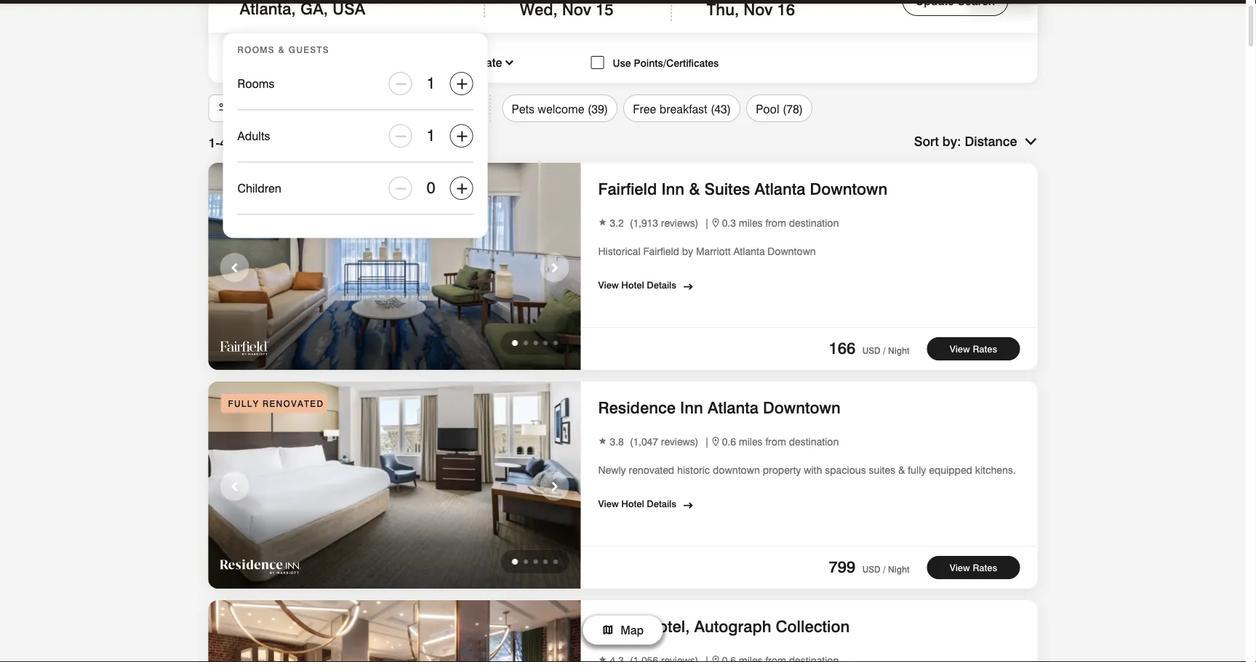 Task type: describe. For each thing, give the bounding box(es) containing it.
( for residence
[[630, 436, 633, 448]]

equipped
[[929, 465, 973, 477]]

40
[[220, 135, 235, 150]]

view rates button for 799
[[927, 557, 1021, 580]]

studio with 1 king bed and sofa image
[[208, 382, 581, 592]]

breakfast
[[660, 102, 708, 116]]

renovated
[[263, 399, 324, 410]]

rooms & guests
[[238, 45, 330, 55]]

inn for fairfield
[[662, 180, 685, 199]]

rooms for rooms & guests
[[238, 45, 275, 55]]

details for residence
[[647, 499, 677, 510]]

free breakfast                 (43) button
[[624, 95, 741, 122]]

usd for 166
[[863, 346, 881, 356]]

residence
[[599, 399, 676, 418]]

welcome
[[538, 102, 585, 116]]

799 usd / night
[[829, 558, 910, 577]]

spacious
[[825, 465, 866, 477]]

usd for 799
[[863, 565, 881, 575]]

guests
[[289, 45, 330, 55]]

newly
[[599, 465, 626, 477]]

pets welcome                 (39) button
[[503, 95, 618, 122]]

rooms for rooms
[[238, 76, 275, 91]]

xs image for autograph
[[713, 656, 719, 663]]

) for &
[[695, 217, 699, 229]]

historical fairfield by marriott atlanta downtown
[[599, 245, 816, 258]]

residence inn brand icon image
[[220, 557, 301, 576]]

(78)
[[783, 102, 803, 116]]

brands button
[[422, 95, 479, 122]]

/ for 166
[[883, 346, 886, 356]]

previous image
[[226, 258, 243, 279]]

95
[[253, 135, 268, 150]]

hotels
[[272, 135, 310, 150]]

sort by :
[[914, 133, 962, 149]]

0.6 miles from destination
[[722, 436, 839, 448]]

newly renovated historic downtown property with spacious suites & fully equipped kitchens.
[[599, 465, 1016, 477]]

2 horizontal spatial &
[[899, 465, 906, 477]]

autograph
[[694, 618, 772, 637]]

map
[[621, 624, 644, 638]]

dropdown down image
[[502, 55, 517, 71]]

filters
[[249, 101, 280, 115]]

suites
[[869, 465, 896, 477]]

night for 166
[[888, 346, 910, 356]]

fully renovated
[[228, 399, 324, 410]]

use
[[613, 57, 631, 69]]

night for 799
[[888, 565, 910, 575]]

usd / night button for 166
[[860, 346, 910, 356]]

fairfield inside "button"
[[599, 180, 657, 199]]

miles for suites
[[739, 217, 763, 229]]

price
[[305, 101, 331, 115]]

rates for 166
[[973, 343, 998, 355]]

fully
[[908, 465, 927, 477]]

799 button
[[829, 558, 856, 577]]

& inside "button"
[[689, 180, 700, 199]]

distance
[[965, 133, 1018, 149]]

all filters
[[233, 101, 280, 115]]

property
[[763, 465, 802, 477]]

1 for rooms
[[427, 73, 436, 92]]

1 - 40 of 95 hotels
[[208, 135, 310, 150]]

3.2
[[610, 217, 624, 229]]

hotel for fairfield
[[622, 280, 645, 291]]

0 horizontal spatial by
[[682, 245, 694, 258]]

view hotel details button for residence
[[599, 493, 681, 512]]

) for atlanta
[[695, 436, 699, 448]]

price button
[[296, 95, 341, 122]]

downtown inside button
[[763, 399, 841, 418]]

view rates link for 166
[[927, 338, 1021, 361]]

children
[[238, 181, 281, 195]]

all filters button
[[208, 95, 290, 122]]

atlanta for marriott
[[734, 245, 765, 258]]

downtown
[[713, 465, 760, 477]]

atlanta for suites
[[755, 180, 806, 199]]

1 left the "40"
[[208, 135, 216, 150]]

3.8 ( 1,047 reviews )
[[610, 436, 699, 448]]

xs image for atlanta
[[713, 437, 719, 447]]

hotel,
[[647, 618, 690, 637]]

-
[[216, 135, 220, 150]]

residence inn atlanta downtown
[[599, 399, 841, 418]]

view hotel details for residence
[[599, 499, 677, 510]]

0.6
[[722, 436, 736, 448]]

glenn
[[599, 618, 642, 637]]

renovated
[[629, 465, 675, 477]]

free
[[633, 102, 657, 116]]

view rates for 799
[[950, 562, 998, 574]]

(39)
[[588, 102, 608, 116]]

from for downtown
[[766, 436, 787, 448]]

distance button
[[965, 132, 1038, 150]]

pool                 (78)
[[756, 102, 803, 116]]

residence inn atlanta downtown button
[[599, 395, 845, 421]]

regular
[[433, 55, 475, 69]]

fairfield inn & suites atlanta downtown
[[599, 180, 888, 199]]

sort
[[914, 133, 939, 149]]

pets welcome                 (39)
[[512, 102, 608, 116]]

historic
[[677, 465, 710, 477]]

166
[[829, 339, 856, 358]]

view rates link for 799
[[927, 557, 1021, 580]]

downtown for fairfield inn & suites atlanta downtown
[[810, 180, 888, 199]]

use points/certificates
[[613, 57, 719, 69]]

lowest regular rate button
[[392, 55, 502, 71]]

lobby image
[[208, 601, 581, 663]]

amenities
[[356, 101, 407, 115]]

historical
[[599, 245, 641, 258]]



Task type: locate. For each thing, give the bounding box(es) containing it.
1 vertical spatial view hotel details button
[[599, 493, 681, 512]]

view rates for 166
[[950, 343, 998, 355]]

2 details from the top
[[647, 499, 677, 510]]

2 ( from the top
[[630, 436, 633, 448]]

1 next image from the top
[[546, 258, 564, 279]]

usd right 799
[[863, 565, 881, 575]]

usd inside 799 usd / night
[[863, 565, 881, 575]]

rooms up all filters
[[238, 76, 275, 91]]

of
[[238, 135, 250, 150]]

1
[[427, 73, 436, 92], [427, 126, 436, 145], [208, 135, 216, 150]]

2 rooms from the top
[[238, 76, 275, 91]]

| left 0.6
[[705, 436, 710, 448]]

(43)
[[711, 102, 731, 116]]

with
[[804, 465, 823, 477]]

reviews for residence
[[661, 436, 695, 448]]

2 usd / night button from the top
[[860, 565, 910, 575]]

2 destination from the top
[[789, 436, 839, 448]]

from up 'property'
[[766, 436, 787, 448]]

details down renovated
[[647, 499, 677, 510]]

1 vertical spatial )
[[695, 436, 699, 448]]

inn up 3.2 ( 1,913 reviews )
[[662, 180, 685, 199]]

miles
[[739, 217, 763, 229], [739, 436, 763, 448]]

2 view rates link from the top
[[927, 557, 1021, 580]]

view hotel details down renovated
[[599, 499, 677, 510]]

1 vertical spatial &
[[689, 180, 700, 199]]

fairfield inn & suites brand icon image
[[220, 338, 269, 357]]

1 down lowest regular rate dropdown button
[[427, 73, 436, 92]]

brands
[[432, 101, 469, 115]]

collection
[[776, 618, 850, 637]]

2 xs image from the top
[[713, 437, 719, 447]]

glenn hotel, autograph collection button
[[599, 614, 854, 640]]

xs image left 0.3
[[713, 218, 719, 228]]

1 ) from the top
[[695, 217, 699, 229]]

1 vertical spatial rooms
[[238, 76, 275, 91]]

2 usd from the top
[[863, 565, 881, 575]]

from down fairfield inn & suites atlanta downtown "button"
[[766, 217, 787, 229]]

1 for adults
[[427, 126, 436, 145]]

previous image
[[226, 477, 243, 498]]

view hotel details for fairfield
[[599, 280, 677, 291]]

1 vertical spatial next image
[[546, 477, 564, 498]]

0.3 miles from destination
[[722, 217, 839, 229]]

miles for downtown
[[739, 436, 763, 448]]

miles right 0.3
[[739, 217, 763, 229]]

fairfield down 3.2 ( 1,913 reviews )
[[644, 245, 680, 258]]

1 vertical spatial hotel
[[622, 499, 645, 510]]

night inside 799 usd / night
[[888, 565, 910, 575]]

0 vertical spatial view rates
[[950, 343, 998, 355]]

2 miles from the top
[[739, 436, 763, 448]]

1 vertical spatial atlanta
[[734, 245, 765, 258]]

1 view rates link from the top
[[927, 338, 1021, 361]]

0 vertical spatial usd / night button
[[860, 346, 910, 356]]

1 ( from the top
[[630, 217, 633, 229]]

destination for suites
[[789, 217, 839, 229]]

0 vertical spatial |
[[705, 217, 710, 229]]

2 view hotel details button from the top
[[599, 493, 681, 512]]

2 night from the top
[[888, 565, 910, 575]]

0 vertical spatial )
[[695, 217, 699, 229]]

2 view rates from the top
[[950, 562, 998, 574]]

/ right 166 button
[[883, 346, 886, 356]]

arrow down image
[[1025, 134, 1038, 149]]

0 vertical spatial rooms
[[238, 45, 275, 55]]

1 hotel from the top
[[622, 280, 645, 291]]

reviews right 1,913
[[661, 217, 695, 229]]

2 | from the top
[[705, 436, 710, 448]]

)
[[695, 217, 699, 229], [695, 436, 699, 448]]

kitchens.
[[976, 465, 1016, 477]]

1 vertical spatial destination
[[789, 436, 839, 448]]

1 vertical spatial (
[[630, 436, 633, 448]]

all
[[233, 101, 246, 115]]

1 vertical spatial view hotel details
[[599, 499, 677, 510]]

fairfield inn & suites atlanta downtown button
[[599, 176, 892, 202]]

1 rates from the top
[[973, 343, 998, 355]]

2 vertical spatial &
[[899, 465, 906, 477]]

1 night from the top
[[888, 346, 910, 356]]

1 view hotel details button from the top
[[599, 274, 681, 293]]

1 reviews from the top
[[661, 217, 695, 229]]

2 reviews from the top
[[661, 436, 695, 448]]

1 vertical spatial |
[[705, 436, 710, 448]]

hotel down renovated
[[622, 499, 645, 510]]

( for fairfield
[[630, 217, 633, 229]]

xs image left 0.6
[[713, 437, 719, 447]]

1 view rates from the top
[[950, 343, 998, 355]]

reviews
[[661, 217, 695, 229], [661, 436, 695, 448]]

2 view rates button from the top
[[927, 557, 1021, 580]]

2 hotel from the top
[[622, 499, 645, 510]]

inn up '3.8 ( 1,047 reviews )' in the bottom of the page
[[680, 399, 704, 418]]

view hotel details down historical
[[599, 280, 677, 291]]

reviews for fairfield
[[661, 217, 695, 229]]

next image for studio with 1 king bed and sofa image
[[546, 477, 564, 498]]

0 vertical spatial atlanta
[[755, 180, 806, 199]]

1 vertical spatial downtown
[[768, 245, 816, 258]]

rate
[[478, 55, 502, 69]]

pool
[[756, 102, 780, 116]]

map image
[[602, 622, 614, 634]]

view rates
[[950, 343, 998, 355], [950, 562, 998, 574]]

view rates button
[[927, 338, 1021, 361], [927, 557, 1021, 580]]

miles right 0.6
[[739, 436, 763, 448]]

1 vertical spatial by
[[682, 245, 694, 258]]

| for &
[[705, 217, 710, 229]]

details
[[647, 280, 677, 291], [647, 499, 677, 510]]

0 vertical spatial miles
[[739, 217, 763, 229]]

1 horizontal spatial &
[[689, 180, 700, 199]]

by
[[943, 133, 958, 149], [682, 245, 694, 258]]

( right the 3.8
[[630, 436, 633, 448]]

inn inside "button"
[[662, 180, 685, 199]]

/ right 799
[[883, 565, 886, 575]]

atlanta up 0.6
[[708, 399, 759, 418]]

2 ) from the top
[[695, 436, 699, 448]]

night right 166 button
[[888, 346, 910, 356]]

0 vertical spatial xs image
[[713, 218, 719, 228]]

by right sort on the right top
[[943, 133, 958, 149]]

night inside '166 usd / night'
[[888, 346, 910, 356]]

0.3
[[722, 217, 736, 229]]

suites
[[705, 180, 750, 199]]

1 vertical spatial fairfield
[[644, 245, 680, 258]]

usd right 166 button
[[863, 346, 881, 356]]

rooms
[[238, 45, 275, 55], [238, 76, 275, 91]]

0 vertical spatial rates
[[973, 343, 998, 355]]

0 vertical spatial reviews
[[661, 217, 695, 229]]

1 destination from the top
[[789, 217, 839, 229]]

by left marriott
[[682, 245, 694, 258]]

0 vertical spatial usd
[[863, 346, 881, 356]]

2 view hotel details from the top
[[599, 499, 677, 510]]

1,047
[[633, 436, 659, 448]]

inn inside button
[[680, 399, 704, 418]]

0 vertical spatial destination
[[789, 217, 839, 229]]

view hotel details button for fairfield
[[599, 274, 681, 293]]

166 usd / night
[[829, 339, 910, 358]]

usd / night button for 799
[[860, 565, 910, 575]]

3 xs image from the top
[[713, 656, 719, 663]]

0 vertical spatial view rates link
[[927, 338, 1021, 361]]

next image for the lobby seating area image
[[546, 258, 564, 279]]

rooms left guests
[[238, 45, 275, 55]]

1 vertical spatial from
[[766, 436, 787, 448]]

Destination text field
[[240, 0, 451, 18]]

xs image for &
[[713, 218, 719, 228]]

3.8
[[610, 436, 624, 448]]

fairfield
[[599, 180, 657, 199], [644, 245, 680, 258]]

0 vertical spatial night
[[888, 346, 910, 356]]

atlanta up 0.3 miles from destination
[[755, 180, 806, 199]]

0
[[427, 178, 436, 197]]

next image
[[546, 258, 564, 279], [546, 477, 564, 498]]

1 details from the top
[[647, 280, 677, 291]]

downtown
[[810, 180, 888, 199], [768, 245, 816, 258], [763, 399, 841, 418]]

lowest
[[392, 55, 430, 69]]

container image
[[599, 649, 607, 663]]

2 from from the top
[[766, 436, 787, 448]]

details for fairfield
[[647, 280, 677, 291]]

fairfield up 3.2
[[599, 180, 657, 199]]

799
[[829, 558, 856, 577]]

& left guests
[[278, 45, 285, 55]]

1,913
[[633, 217, 659, 229]]

view rates link
[[927, 338, 1021, 361], [927, 557, 1021, 580]]

None field
[[240, 0, 467, 18]]

) up historical fairfield by marriott atlanta downtown
[[695, 217, 699, 229]]

usd / night button right 166 button
[[860, 346, 910, 356]]

1 xs image from the top
[[713, 218, 719, 228]]

& left the suites
[[689, 180, 700, 199]]

0 vertical spatial from
[[766, 217, 787, 229]]

0 vertical spatial details
[[647, 280, 677, 291]]

rates for 799
[[973, 562, 998, 574]]

1 usd / night button from the top
[[860, 346, 910, 356]]

( right 3.2
[[630, 217, 633, 229]]

lowest regular rate
[[392, 55, 502, 69]]

pets
[[512, 102, 535, 116]]

from for suites
[[766, 217, 787, 229]]

&
[[278, 45, 285, 55], [689, 180, 700, 199], [899, 465, 906, 477]]

usd
[[863, 346, 881, 356], [863, 565, 881, 575]]

night right 799
[[888, 565, 910, 575]]

map button
[[583, 616, 663, 645]]

1 / from the top
[[883, 346, 886, 356]]

1 view hotel details from the top
[[599, 280, 677, 291]]

2 vertical spatial downtown
[[763, 399, 841, 418]]

1 view rates button from the top
[[927, 338, 1021, 361]]

xs image
[[713, 218, 719, 228], [713, 437, 719, 447], [713, 656, 719, 663]]

view hotel details button
[[599, 274, 681, 293], [599, 493, 681, 512]]

details down historical fairfield by marriott atlanta downtown
[[647, 280, 677, 291]]

view
[[599, 280, 619, 291], [950, 343, 971, 355], [599, 499, 619, 510], [950, 562, 971, 574]]

| for atlanta
[[705, 436, 710, 448]]

0 vertical spatial by
[[943, 133, 958, 149]]

fully
[[228, 399, 259, 410]]

/
[[883, 346, 886, 356], [883, 565, 886, 575]]

0 vertical spatial view hotel details
[[599, 280, 677, 291]]

usd inside '166 usd / night'
[[863, 346, 881, 356]]

1 from from the top
[[766, 217, 787, 229]]

/ inside 799 usd / night
[[883, 565, 886, 575]]

0 vertical spatial hotel
[[622, 280, 645, 291]]

destination for downtown
[[789, 436, 839, 448]]

view rates button for 166
[[927, 338, 1021, 361]]

adults
[[238, 129, 270, 143]]

1 vertical spatial view rates
[[950, 562, 998, 574]]

1 vertical spatial night
[[888, 565, 910, 575]]

0 vertical spatial view rates button
[[927, 338, 1021, 361]]

hotel down historical
[[622, 280, 645, 291]]

1 vertical spatial /
[[883, 565, 886, 575]]

) up historic
[[695, 436, 699, 448]]

0 vertical spatial /
[[883, 346, 886, 356]]

1 vertical spatial usd
[[863, 565, 881, 575]]

xs image down glenn hotel, autograph collection
[[713, 656, 719, 663]]

1 | from the top
[[705, 217, 710, 229]]

/ inside '166 usd / night'
[[883, 346, 886, 356]]

marriott
[[696, 245, 731, 258]]

1 vertical spatial view rates button
[[927, 557, 1021, 580]]

atlanta inside button
[[708, 399, 759, 418]]

free breakfast                 (43)
[[633, 102, 731, 116]]

atlanta down 0.3
[[734, 245, 765, 258]]

pool                 (78) button
[[747, 95, 813, 122]]

lobby seating area image
[[208, 163, 581, 373]]

0 vertical spatial fairfield
[[599, 180, 657, 199]]

view hotel details button down renovated
[[599, 493, 681, 512]]

atlanta
[[755, 180, 806, 199], [734, 245, 765, 258], [708, 399, 759, 418]]

hotel
[[622, 280, 645, 291], [622, 499, 645, 510]]

1 vertical spatial miles
[[739, 436, 763, 448]]

usd / night button right 799
[[860, 565, 910, 575]]

(
[[630, 217, 633, 229], [630, 436, 633, 448]]

downtown for historical fairfield by marriott atlanta downtown
[[768, 245, 816, 258]]

inn
[[662, 180, 685, 199], [680, 399, 704, 418]]

:
[[958, 133, 962, 149]]

3.2 ( 1,913 reviews )
[[610, 217, 699, 229]]

hotel for residence
[[622, 499, 645, 510]]

1 vertical spatial details
[[647, 499, 677, 510]]

downtown inside "button"
[[810, 180, 888, 199]]

0 vertical spatial next image
[[546, 258, 564, 279]]

/ for 799
[[883, 565, 886, 575]]

from
[[766, 217, 787, 229], [766, 436, 787, 448]]

0 vertical spatial downtown
[[810, 180, 888, 199]]

2 / from the top
[[883, 565, 886, 575]]

points/certificates
[[634, 57, 719, 69]]

166 button
[[829, 339, 856, 358]]

0 horizontal spatial &
[[278, 45, 285, 55]]

usd / night button
[[860, 346, 910, 356], [860, 565, 910, 575]]

0 vertical spatial (
[[630, 217, 633, 229]]

1 down brands "button" in the top left of the page
[[427, 126, 436, 145]]

1 vertical spatial xs image
[[713, 437, 719, 447]]

0 vertical spatial inn
[[662, 180, 685, 199]]

1 rooms from the top
[[238, 45, 275, 55]]

s image
[[218, 100, 230, 116]]

1 vertical spatial rates
[[973, 562, 998, 574]]

1 vertical spatial view rates link
[[927, 557, 1021, 580]]

1 vertical spatial reviews
[[661, 436, 695, 448]]

1 horizontal spatial by
[[943, 133, 958, 149]]

0 vertical spatial view hotel details button
[[599, 274, 681, 293]]

1 miles from the top
[[739, 217, 763, 229]]

none search field containing 1
[[208, 0, 1038, 238]]

amenities button
[[347, 95, 417, 122]]

2 rates from the top
[[973, 562, 998, 574]]

2 vertical spatial xs image
[[713, 656, 719, 663]]

rates
[[973, 343, 998, 355], [973, 562, 998, 574]]

None search field
[[208, 0, 1038, 238]]

glenn hotel, autograph collection
[[599, 618, 850, 637]]

0 vertical spatial &
[[278, 45, 285, 55]]

1 vertical spatial inn
[[680, 399, 704, 418]]

& left fully
[[899, 465, 906, 477]]

atlanta inside "button"
[[755, 180, 806, 199]]

1 usd from the top
[[863, 346, 881, 356]]

reviews right '1,047'
[[661, 436, 695, 448]]

view hotel details button down historical
[[599, 274, 681, 293]]

inn for residence
[[680, 399, 704, 418]]

1 vertical spatial usd / night button
[[860, 565, 910, 575]]

| left 0.3
[[705, 217, 710, 229]]

2 vertical spatial atlanta
[[708, 399, 759, 418]]

2 next image from the top
[[546, 477, 564, 498]]



Task type: vqa. For each thing, say whether or not it's contained in the screenshot.
Events HEADING
no



